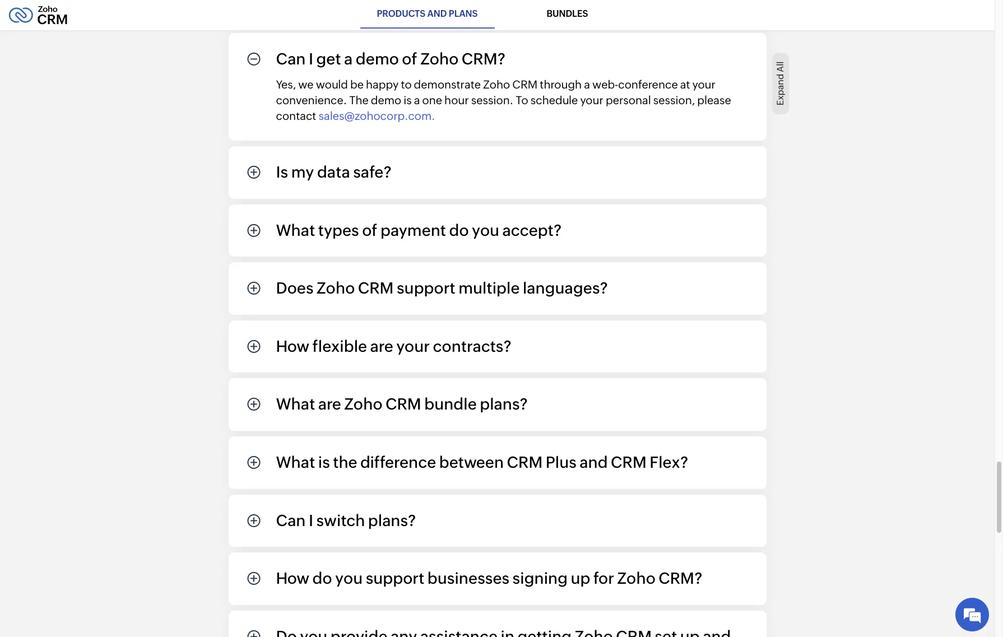 Task type: describe. For each thing, give the bounding box(es) containing it.
0 horizontal spatial is
[[318, 454, 330, 472]]

bundles
[[547, 8, 588, 19]]

flexible
[[313, 338, 367, 355]]

businesses
[[428, 570, 510, 588]]

demo inside through a web-conference at your convenience. the demo is a one hour session. to schedule your personal session, please contact
[[371, 94, 402, 107]]

0 horizontal spatial your
[[397, 338, 430, 355]]

does
[[276, 279, 314, 297]]

how for how flexible are your contracts?
[[276, 338, 310, 355]]

0 horizontal spatial plans?
[[368, 512, 416, 530]]

please
[[698, 94, 732, 107]]

hour
[[445, 94, 469, 107]]

sales@zohocorp.com.
[[319, 109, 436, 122]]

what for what types of payment do you accept?
[[276, 221, 315, 239]]

plans
[[449, 8, 478, 19]]

1 horizontal spatial do
[[449, 221, 469, 239]]

is
[[276, 163, 288, 181]]

conference
[[619, 78, 678, 91]]

what are zoho crm bundle plans?
[[276, 396, 528, 414]]

demonstrate
[[414, 78, 481, 91]]

yes,
[[276, 78, 296, 91]]

all
[[776, 61, 786, 72]]

be
[[350, 78, 364, 91]]

between
[[440, 454, 504, 472]]

1 horizontal spatial a
[[414, 94, 420, 107]]

accept?
[[503, 221, 562, 239]]

schedule
[[531, 94, 578, 107]]

i for get
[[309, 50, 314, 68]]

i for switch
[[309, 512, 314, 530]]

web-
[[593, 78, 619, 91]]

1 horizontal spatial your
[[581, 94, 604, 107]]

to
[[516, 94, 529, 107]]

through a web-conference at your convenience. the demo is a one hour session. to schedule your personal session, please contact
[[276, 78, 732, 122]]

languages?
[[523, 279, 608, 297]]

the
[[333, 454, 358, 472]]

types
[[318, 221, 359, 239]]

session,
[[654, 94, 695, 107]]

products and plans
[[377, 8, 478, 19]]

session.
[[472, 94, 514, 107]]

0 vertical spatial you
[[472, 221, 500, 239]]

multiple
[[459, 279, 520, 297]]



Task type: vqa. For each thing, say whether or not it's contained in the screenshot.
the bottom audience
no



Task type: locate. For each thing, give the bounding box(es) containing it.
of right types
[[362, 221, 378, 239]]

can left switch
[[276, 512, 306, 530]]

0 horizontal spatial a
[[344, 50, 353, 68]]

0 vertical spatial of
[[402, 50, 418, 68]]

1 horizontal spatial you
[[472, 221, 500, 239]]

0 vertical spatial what
[[276, 221, 315, 239]]

and right 'plus'
[[580, 454, 608, 472]]

plans? right switch
[[368, 512, 416, 530]]

1 horizontal spatial of
[[402, 50, 418, 68]]

products
[[377, 8, 426, 19]]

0 horizontal spatial of
[[362, 221, 378, 239]]

2 can from the top
[[276, 512, 306, 530]]

1 vertical spatial how
[[276, 570, 310, 588]]

i left switch
[[309, 512, 314, 530]]

can i get a demo of zoho crm?
[[276, 50, 506, 68]]

0 vertical spatial can
[[276, 50, 306, 68]]

what for what are zoho crm bundle plans?
[[276, 396, 315, 414]]

up
[[571, 570, 591, 588]]

are
[[370, 338, 394, 355], [318, 396, 341, 414]]

0 vertical spatial how
[[276, 338, 310, 355]]

and
[[428, 8, 447, 19], [580, 454, 608, 472]]

convenience.
[[276, 94, 347, 107]]

can for can i switch plans?
[[276, 512, 306, 530]]

through
[[540, 78, 582, 91]]

you
[[472, 221, 500, 239], [335, 570, 363, 588]]

1 vertical spatial and
[[580, 454, 608, 472]]

0 horizontal spatial you
[[335, 570, 363, 588]]

2 how from the top
[[276, 570, 310, 588]]

0 vertical spatial i
[[309, 50, 314, 68]]

1 vertical spatial your
[[581, 94, 604, 107]]

we
[[298, 78, 314, 91]]

data
[[317, 163, 350, 181]]

the
[[349, 94, 369, 107]]

zoho crm logo image
[[8, 3, 68, 27]]

safe?
[[353, 163, 392, 181]]

get
[[317, 50, 341, 68]]

what types of payment do you accept?
[[276, 221, 562, 239]]

1 horizontal spatial plans?
[[480, 396, 528, 414]]

1 vertical spatial support
[[366, 570, 425, 588]]

demo
[[356, 50, 399, 68], [371, 94, 402, 107]]

plans? right bundle on the left of the page
[[480, 396, 528, 414]]

2 vertical spatial a
[[414, 94, 420, 107]]

switch
[[317, 512, 365, 530]]

does zoho crm support multiple languages?
[[276, 279, 608, 297]]

1 horizontal spatial crm?
[[659, 570, 703, 588]]

happy
[[366, 78, 399, 91]]

what
[[276, 221, 315, 239], [276, 396, 315, 414], [276, 454, 315, 472]]

1 vertical spatial is
[[318, 454, 330, 472]]

0 horizontal spatial do
[[313, 570, 332, 588]]

can i switch plans?
[[276, 512, 416, 530]]

2 vertical spatial your
[[397, 338, 430, 355]]

payment
[[381, 221, 446, 239]]

zoho
[[421, 50, 459, 68], [483, 78, 510, 91], [317, 279, 355, 297], [345, 396, 383, 414], [618, 570, 656, 588]]

how do you support businesses signing up for zoho crm?
[[276, 570, 703, 588]]

for
[[594, 570, 615, 588]]

is my data safe?
[[276, 163, 392, 181]]

1 can from the top
[[276, 50, 306, 68]]

1 how from the top
[[276, 338, 310, 355]]

is left the
[[318, 454, 330, 472]]

a
[[344, 50, 353, 68], [584, 78, 590, 91], [414, 94, 420, 107]]

0 horizontal spatial and
[[428, 8, 447, 19]]

demo down 'happy'
[[371, 94, 402, 107]]

bundle
[[425, 396, 477, 414]]

1 vertical spatial can
[[276, 512, 306, 530]]

what is the difference between crm plus and crm flex?
[[276, 454, 689, 472]]

2 horizontal spatial a
[[584, 78, 590, 91]]

support for multiple
[[397, 279, 456, 297]]

1 vertical spatial of
[[362, 221, 378, 239]]

demo up 'happy'
[[356, 50, 399, 68]]

1 vertical spatial a
[[584, 78, 590, 91]]

support for businesses
[[366, 570, 425, 588]]

i
[[309, 50, 314, 68], [309, 512, 314, 530]]

yes, we would be happy to demonstrate zoho crm
[[276, 78, 538, 91]]

is inside through a web-conference at your convenience. the demo is a one hour session. to schedule your personal session, please contact
[[404, 94, 412, 107]]

0 vertical spatial and
[[428, 8, 447, 19]]

0 horizontal spatial are
[[318, 396, 341, 414]]

expand
[[776, 74, 786, 105]]

your
[[693, 78, 716, 91], [581, 94, 604, 107], [397, 338, 430, 355]]

1 horizontal spatial are
[[370, 338, 394, 355]]

my
[[291, 163, 314, 181]]

i left the get
[[309, 50, 314, 68]]

0 vertical spatial a
[[344, 50, 353, 68]]

0 vertical spatial demo
[[356, 50, 399, 68]]

2 horizontal spatial your
[[693, 78, 716, 91]]

1 horizontal spatial and
[[580, 454, 608, 472]]

0 vertical spatial are
[[370, 338, 394, 355]]

do
[[449, 221, 469, 239], [313, 570, 332, 588]]

1 vertical spatial demo
[[371, 94, 402, 107]]

0 vertical spatial do
[[449, 221, 469, 239]]

0 vertical spatial is
[[404, 94, 412, 107]]

0 vertical spatial plans?
[[480, 396, 528, 414]]

1 vertical spatial are
[[318, 396, 341, 414]]

of up yes, we would be happy to demonstrate zoho crm
[[402, 50, 418, 68]]

crm
[[513, 78, 538, 91], [358, 279, 394, 297], [386, 396, 422, 414], [507, 454, 543, 472], [611, 454, 647, 472]]

0 vertical spatial your
[[693, 78, 716, 91]]

flex?
[[650, 454, 689, 472]]

1 i from the top
[[309, 50, 314, 68]]

one
[[423, 94, 442, 107]]

contracts?
[[433, 338, 512, 355]]

1 what from the top
[[276, 221, 315, 239]]

0 vertical spatial crm?
[[462, 50, 506, 68]]

2 what from the top
[[276, 396, 315, 414]]

contact
[[276, 109, 317, 122]]

0 vertical spatial support
[[397, 279, 456, 297]]

1 vertical spatial do
[[313, 570, 332, 588]]

would
[[316, 78, 348, 91]]

of
[[402, 50, 418, 68], [362, 221, 378, 239]]

1 vertical spatial what
[[276, 396, 315, 414]]

and left plans
[[428, 8, 447, 19]]

plans?
[[480, 396, 528, 414], [368, 512, 416, 530]]

expand all
[[776, 61, 786, 105]]

2 vertical spatial what
[[276, 454, 315, 472]]

can for can i get a demo of zoho crm?
[[276, 50, 306, 68]]

2 i from the top
[[309, 512, 314, 530]]

is
[[404, 94, 412, 107], [318, 454, 330, 472]]

1 vertical spatial i
[[309, 512, 314, 530]]

at
[[681, 78, 691, 91]]

to
[[401, 78, 412, 91]]

plus
[[546, 454, 577, 472]]

can up yes,
[[276, 50, 306, 68]]

a left web-
[[584, 78, 590, 91]]

how flexible are your contracts?
[[276, 338, 512, 355]]

1 vertical spatial crm?
[[659, 570, 703, 588]]

0 horizontal spatial crm?
[[462, 50, 506, 68]]

personal
[[606, 94, 651, 107]]

1 vertical spatial plans?
[[368, 512, 416, 530]]

a right the get
[[344, 50, 353, 68]]

1 horizontal spatial is
[[404, 94, 412, 107]]

can
[[276, 50, 306, 68], [276, 512, 306, 530]]

signing
[[513, 570, 568, 588]]

1 vertical spatial you
[[335, 570, 363, 588]]

difference
[[361, 454, 436, 472]]

what for what is the difference between crm plus and crm flex?
[[276, 454, 315, 472]]

a left one
[[414, 94, 420, 107]]

is down yes, we would be happy to demonstrate zoho crm
[[404, 94, 412, 107]]

crm?
[[462, 50, 506, 68], [659, 570, 703, 588]]

support
[[397, 279, 456, 297], [366, 570, 425, 588]]

3 what from the top
[[276, 454, 315, 472]]

sales@zohocorp.com. link
[[319, 108, 436, 124]]

how
[[276, 338, 310, 355], [276, 570, 310, 588]]

how for how do you support businesses signing up for zoho crm?
[[276, 570, 310, 588]]



